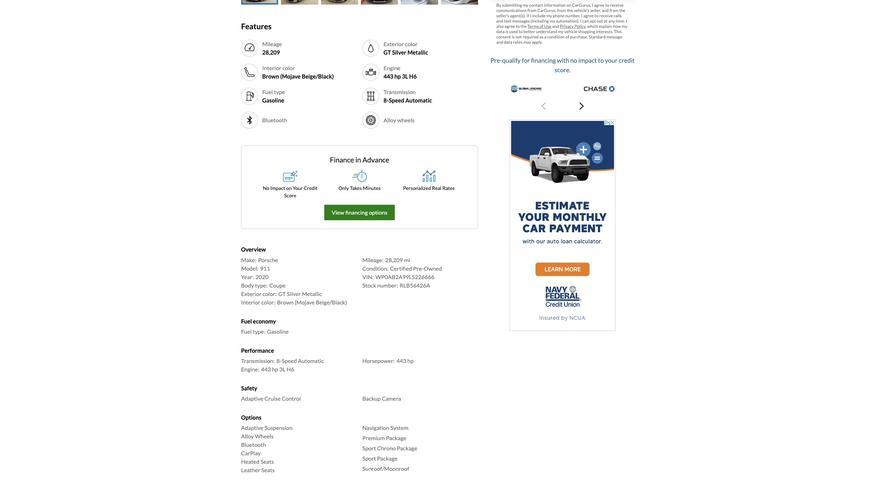 Task type: vqa. For each thing, say whether or not it's contained in the screenshot.
"color" inside the Interior color Brown (Mojave Beige/Black)
yes



Task type: describe. For each thing, give the bounding box(es) containing it.
pre-qualify for financing with no impact to your credit score. button
[[490, 53, 637, 117]]

1 horizontal spatial cargurus,
[[573, 2, 592, 8]]

performance
[[241, 347, 274, 354]]

transmission
[[384, 89, 416, 95]]

mileage: 28,209 mi condition: certified pre-owned vin: wp0ab2a99ls226666 stock number: rlb56426a
[[363, 257, 442, 289]]

2 from from the left
[[558, 8, 567, 13]]

wp0ab2a99ls226666
[[376, 274, 435, 280]]

camera
[[382, 396, 402, 402]]

exterior inside exterior color gt silver metallic
[[384, 41, 404, 47]]

owned
[[424, 265, 442, 272]]

can
[[583, 18, 589, 23]]

,
[[586, 23, 587, 29]]

adaptive suspension alloy wheels bluetooth carplay heated seats leather seats
[[241, 425, 293, 474]]

i right if
[[531, 13, 532, 18]]

standard
[[589, 34, 606, 39]]

2 vertical spatial package
[[377, 455, 398, 462]]

no impact on your credit score
[[263, 185, 318, 199]]

to inside , which explain how my data is used to better understand my vehicle shopping interests. this consent is not required as a condition of purchase. standard message and data rates may apply.
[[519, 29, 523, 34]]

terms
[[528, 23, 539, 29]]

view vehicle photo 3 image
[[321, 0, 358, 5]]

fuel for fuel type
[[263, 89, 273, 95]]

color for exterior color
[[405, 41, 418, 47]]

transmission: 8-speed automatic engine: 443 hp 3l h6
[[241, 358, 324, 373]]

engine
[[384, 65, 401, 71]]

coupe
[[270, 282, 286, 289]]

fuel type: gasoline
[[241, 328, 289, 335]]

a
[[545, 34, 547, 39]]

message
[[607, 34, 623, 39]]

(mojave inside make: porsche model: 911 year: 2020 body type: coupe exterior color: gt silver metallic interior color: brown (mojave beige/black)
[[295, 299, 315, 306]]

1 horizontal spatial alloy
[[384, 117, 397, 124]]

1 vertical spatial package
[[397, 445, 418, 452]]

stock
[[363, 282, 377, 289]]

number:
[[378, 282, 398, 289]]

information
[[544, 2, 566, 8]]

options
[[369, 209, 388, 216]]

horsepower: 443 hp
[[363, 358, 414, 365]]

chevron left image
[[542, 102, 546, 111]]

understand
[[536, 29, 558, 34]]

by
[[497, 2, 502, 8]]

0 horizontal spatial the
[[521, 23, 527, 29]]

rates
[[514, 39, 523, 45]]

year:
[[241, 274, 254, 280]]

0 horizontal spatial financing
[[346, 209, 368, 216]]

wheels
[[398, 117, 415, 124]]

8- for transmission:
[[277, 358, 282, 365]]

sunroof/moonroof
[[363, 466, 410, 472]]

interests.
[[596, 29, 614, 34]]

your
[[606, 57, 618, 64]]

rlb56426a
[[400, 282, 431, 289]]

view vehicle photo 4 image
[[361, 0, 398, 5]]

443 for 443 hp
[[397, 358, 407, 365]]

alloy wheels image
[[366, 115, 377, 126]]

apply.
[[532, 39, 543, 45]]

(mojave inside interior color brown (mojave beige/black)
[[280, 73, 301, 80]]

interior inside interior color brown (mojave beige/black)
[[263, 65, 282, 71]]

interior color brown (mojave beige/black)
[[263, 65, 334, 80]]

automatic for transmission: 8-speed automatic engine: 443 hp 3l h6
[[298, 358, 324, 365]]

agent(s).
[[511, 13, 526, 18]]

on inside no impact on your credit score
[[286, 185, 292, 191]]

this
[[615, 29, 622, 34]]

and inside , which explain how my data is used to better understand my vehicle shopping interests. this consent is not required as a condition of purchase. standard message and data rates may apply.
[[497, 39, 504, 45]]

minutes
[[363, 185, 381, 191]]

alloy wheels
[[384, 117, 415, 124]]

suspension
[[265, 425, 293, 432]]

for
[[522, 57, 530, 64]]

0 horizontal spatial of
[[540, 23, 544, 29]]

financing inside pre-qualify for financing with no impact to your credit score.
[[532, 57, 556, 64]]

chevron right image
[[580, 102, 584, 111]]

gasoline for type:
[[267, 328, 289, 335]]

h6 inside engine 443 hp 3l h6
[[410, 73, 417, 80]]

mileage
[[263, 41, 282, 47]]

transmission 8-speed automatic
[[384, 89, 432, 104]]

fuel type gasoline
[[263, 89, 285, 104]]

with
[[558, 57, 570, 64]]

0 vertical spatial receive
[[611, 2, 624, 8]]

score.
[[555, 66, 571, 74]]

body
[[241, 282, 254, 289]]

advance
[[363, 156, 390, 164]]

may
[[524, 39, 531, 45]]

1 vertical spatial fuel
[[241, 318, 252, 325]]

3l inside engine 443 hp 3l h6
[[402, 73, 408, 80]]

vehicle
[[565, 29, 578, 34]]

my left the vehicle
[[559, 29, 564, 34]]

h6 inside transmission: 8-speed automatic engine: 443 hp 3l h6
[[287, 366, 294, 373]]

your
[[293, 185, 303, 191]]

transmission image
[[366, 91, 377, 102]]

fuel economy
[[241, 318, 276, 325]]

2 vertical spatial agree
[[505, 23, 515, 29]]

phone
[[553, 13, 565, 18]]

speed for transmission
[[389, 97, 405, 104]]

by submitting my contact information on cargurus, i agree to receive communications from cargurus, from the vehicle's seller, and from the seller's agent(s). if i include my phone number, i agree to receive calls and text messages (including via automation). i can opt out at any time. i also agree to the
[[497, 2, 628, 29]]

exterior color image
[[366, 43, 377, 54]]

how
[[614, 23, 622, 29]]

premium
[[363, 435, 385, 442]]

condition
[[548, 34, 565, 39]]

takes
[[350, 185, 362, 191]]

purchase.
[[571, 34, 588, 39]]

i left can
[[581, 18, 582, 23]]

at
[[604, 18, 608, 23]]

2020
[[256, 274, 269, 280]]

hp inside transmission: 8-speed automatic engine: 443 hp 3l h6
[[272, 366, 279, 373]]

silver inside exterior color gt silver metallic
[[392, 49, 407, 56]]

leather
[[241, 467, 260, 474]]

0 vertical spatial package
[[386, 435, 407, 442]]

my right how
[[622, 23, 628, 29]]

heated
[[241, 459, 260, 466]]

0 vertical spatial color:
[[263, 291, 277, 297]]

type: inside make: porsche model: 911 year: 2020 body type: coupe exterior color: gt silver metallic interior color: brown (mojave beige/black)
[[255, 282, 268, 289]]

seller,
[[591, 8, 602, 13]]

2 horizontal spatial the
[[620, 8, 626, 13]]

make:
[[241, 257, 257, 263]]

1 vertical spatial seats
[[262, 467, 275, 474]]

privacy
[[560, 23, 574, 29]]

impact
[[271, 185, 286, 191]]

1 vertical spatial color:
[[262, 299, 276, 306]]

mileage 28,209
[[263, 41, 282, 56]]

horsepower:
[[363, 358, 395, 365]]

certified
[[390, 265, 412, 272]]

view vehicle photo 6 image
[[441, 0, 478, 5]]

pre- inside pre-qualify for financing with no impact to your credit score.
[[491, 57, 503, 64]]

explain
[[600, 23, 613, 29]]

443 for 443 hp 3l h6
[[384, 73, 394, 80]]

safety
[[241, 385, 258, 392]]

exterior color gt silver metallic
[[384, 41, 429, 56]]

443 inside transmission: 8-speed automatic engine: 443 hp 3l h6
[[261, 366, 271, 373]]

color for interior color
[[283, 65, 295, 71]]

text
[[504, 18, 512, 23]]

condition:
[[363, 265, 389, 272]]

carplay
[[241, 450, 261, 457]]

rates
[[443, 185, 455, 191]]

view vehicle photo 5 image
[[401, 0, 438, 5]]

cruise
[[265, 396, 281, 402]]

adaptive cruise control
[[241, 396, 301, 402]]

bluetooth inside "adaptive suspension alloy wheels bluetooth carplay heated seats leather seats"
[[241, 442, 266, 449]]

gasoline for type
[[263, 97, 285, 104]]



Task type: locate. For each thing, give the bounding box(es) containing it.
exterior right exterior color icon
[[384, 41, 404, 47]]

28,209 for mileage
[[263, 49, 280, 56]]

brown up type
[[263, 73, 279, 80]]

0 vertical spatial on
[[567, 2, 572, 8]]

1 vertical spatial bluetooth
[[241, 442, 266, 449]]

1 from from the left
[[528, 8, 537, 13]]

0 horizontal spatial 443
[[261, 366, 271, 373]]

porsche
[[258, 257, 278, 263]]

0 horizontal spatial silver
[[287, 291, 301, 297]]

1 sport from the top
[[363, 445, 376, 452]]

color inside exterior color gt silver metallic
[[405, 41, 418, 47]]

time.
[[616, 18, 626, 23]]

0 vertical spatial silver
[[392, 49, 407, 56]]

speed
[[389, 97, 405, 104], [282, 358, 297, 365]]

score
[[284, 193, 297, 199]]

color inside interior color brown (mojave beige/black)
[[283, 65, 295, 71]]

from up (including
[[528, 8, 537, 13]]

number,
[[566, 13, 581, 18]]

1 vertical spatial alloy
[[241, 433, 254, 440]]

1 horizontal spatial of
[[566, 34, 570, 39]]

2 vertical spatial fuel
[[241, 328, 252, 335]]

which
[[588, 23, 599, 29]]

automatic for transmission 8-speed automatic
[[406, 97, 432, 104]]

0 vertical spatial 8-
[[384, 97, 389, 104]]

the left terms
[[521, 23, 527, 29]]

1 vertical spatial 8-
[[277, 358, 282, 365]]

metallic inside make: porsche model: 911 year: 2020 body type: coupe exterior color: gt silver metallic interior color: brown (mojave beige/black)
[[302, 291, 322, 297]]

out
[[597, 18, 604, 23]]

mileage image
[[244, 43, 255, 54]]

consent
[[497, 34, 511, 39]]

gasoline down type
[[263, 97, 285, 104]]

2 sport from the top
[[363, 455, 376, 462]]

package right chrono
[[397, 445, 418, 452]]

view
[[332, 209, 345, 216]]

in
[[356, 156, 361, 164]]

receive up calls
[[611, 2, 624, 8]]

features
[[241, 22, 272, 31]]

interior down mileage 28,209
[[263, 65, 282, 71]]

443 down transmission: on the bottom left of page
[[261, 366, 271, 373]]

0 horizontal spatial speed
[[282, 358, 297, 365]]

443 right the horsepower:
[[397, 358, 407, 365]]

pre-
[[491, 57, 503, 64], [414, 265, 424, 272]]

cargurus, up the number,
[[573, 2, 592, 8]]

1 vertical spatial 28,209
[[386, 257, 403, 263]]

0 horizontal spatial gt
[[279, 291, 286, 297]]

also
[[497, 23, 504, 29]]

the up time.
[[620, 8, 626, 13]]

i right the number,
[[582, 13, 583, 18]]

of left the use
[[540, 23, 544, 29]]

i right time.
[[626, 18, 628, 23]]

28,209 up certified
[[386, 257, 403, 263]]

1 vertical spatial hp
[[408, 358, 414, 365]]

cargurus, up via
[[538, 8, 557, 13]]

terms of use and privacy policy
[[528, 23, 586, 29]]

fuel left economy
[[241, 318, 252, 325]]

real
[[432, 185, 442, 191]]

0 vertical spatial gt
[[384, 49, 391, 56]]

mileage:
[[363, 257, 384, 263]]

i
[[592, 2, 594, 8], [531, 13, 532, 18], [582, 13, 583, 18], [581, 18, 582, 23], [626, 18, 628, 23]]

h6 up transmission 8-speed automatic
[[410, 73, 417, 80]]

1 horizontal spatial speed
[[389, 97, 405, 104]]

pre- down consent
[[491, 57, 503, 64]]

only takes minutes
[[339, 185, 381, 191]]

to down agent(s).
[[516, 23, 520, 29]]

chrono
[[377, 445, 396, 452]]

data left the 'rates'
[[504, 39, 513, 45]]

0 horizontal spatial metallic
[[302, 291, 322, 297]]

adaptive inside "adaptive suspension alloy wheels bluetooth carplay heated seats leather seats"
[[241, 425, 264, 432]]

from up any at the right top of page
[[610, 8, 619, 13]]

adaptive down safety on the left bottom of page
[[241, 396, 264, 402]]

8- right 'transmission' image
[[384, 97, 389, 104]]

2 adaptive from the top
[[241, 425, 264, 432]]

hp for engine 443 hp 3l h6
[[395, 73, 401, 80]]

to left your
[[599, 57, 604, 64]]

0 vertical spatial exterior
[[384, 41, 404, 47]]

the
[[567, 8, 574, 13], [620, 8, 626, 13], [521, 23, 527, 29]]

1 horizontal spatial 443
[[384, 73, 394, 80]]

system
[[391, 425, 409, 432]]

1 horizontal spatial gt
[[384, 49, 391, 56]]

fuel left type
[[263, 89, 273, 95]]

no
[[263, 185, 270, 191]]

0 vertical spatial interior
[[263, 65, 282, 71]]

1 horizontal spatial 28,209
[[386, 257, 403, 263]]

and left text
[[497, 18, 504, 23]]

color:
[[263, 291, 277, 297], [262, 299, 276, 306]]

0 vertical spatial bluetooth
[[263, 117, 287, 124]]

communications
[[497, 8, 527, 13]]

gt inside make: porsche model: 911 year: 2020 body type: coupe exterior color: gt silver metallic interior color: brown (mojave beige/black)
[[279, 291, 286, 297]]

2 horizontal spatial agree
[[595, 2, 605, 8]]

0 vertical spatial financing
[[532, 57, 556, 64]]

alloy inside "adaptive suspension alloy wheels bluetooth carplay heated seats leather seats"
[[241, 433, 254, 440]]

1 horizontal spatial hp
[[395, 73, 401, 80]]

any
[[609, 18, 616, 23]]

speed for transmission:
[[282, 358, 297, 365]]

1 vertical spatial gasoline
[[267, 328, 289, 335]]

fuel for fuel type:
[[241, 328, 252, 335]]

1 vertical spatial agree
[[584, 13, 594, 18]]

hp for horsepower: 443 hp
[[408, 358, 414, 365]]

0 vertical spatial of
[[540, 23, 544, 29]]

adaptive for adaptive cruise control
[[241, 396, 264, 402]]

credit
[[304, 185, 318, 191]]

0 vertical spatial 443
[[384, 73, 394, 80]]

bluetooth image
[[244, 115, 255, 126]]

h6
[[410, 73, 417, 80], [287, 366, 294, 373]]

hp down engine
[[395, 73, 401, 80]]

privacy policy link
[[560, 23, 586, 29]]

443 down engine
[[384, 73, 394, 80]]

include
[[533, 13, 546, 18]]

1 horizontal spatial h6
[[410, 73, 417, 80]]

exterior
[[384, 41, 404, 47], [241, 291, 262, 297]]

qualify
[[503, 57, 521, 64]]

1 vertical spatial exterior
[[241, 291, 262, 297]]

brown inside make: porsche model: 911 year: 2020 body type: coupe exterior color: gt silver metallic interior color: brown (mojave beige/black)
[[277, 299, 294, 306]]

1 horizontal spatial 8-
[[384, 97, 389, 104]]

sport down premium
[[363, 445, 376, 452]]

finance in advance
[[330, 156, 390, 164]]

view vehicle photo 2 image
[[281, 0, 318, 5]]

1 vertical spatial 443
[[397, 358, 407, 365]]

engine:
[[241, 366, 260, 373]]

1 horizontal spatial the
[[567, 8, 574, 13]]

data
[[497, 29, 505, 34], [504, 39, 513, 45]]

on up the score
[[286, 185, 292, 191]]

1 vertical spatial 3l
[[280, 366, 286, 373]]

0 vertical spatial seats
[[261, 459, 274, 466]]

terms of use link
[[528, 23, 552, 29]]

beige/black) inside interior color brown (mojave beige/black)
[[302, 73, 334, 80]]

to right used
[[519, 29, 523, 34]]

on inside by submitting my contact information on cargurus, i agree to receive communications from cargurus, from the vehicle's seller, and from the seller's agent(s). if i include my phone number, i agree to receive calls and text messages (including via automation). i can opt out at any time. i also agree to the
[[567, 2, 572, 8]]

3l up transmission
[[402, 73, 408, 80]]

interior
[[263, 65, 282, 71], [241, 299, 260, 306]]

0 vertical spatial fuel
[[263, 89, 273, 95]]

and
[[602, 8, 609, 13], [497, 18, 504, 23], [553, 23, 560, 29], [497, 39, 504, 45]]

1 horizontal spatial 3l
[[402, 73, 408, 80]]

from up automation).
[[558, 8, 567, 13]]

of inside , which explain how my data is used to better understand my vehicle shopping interests. this consent is not required as a condition of purchase. standard message and data rates may apply.
[[566, 34, 570, 39]]

0 vertical spatial data
[[497, 29, 505, 34]]

sport up sunroof/moonroof
[[363, 455, 376, 462]]

1 vertical spatial receive
[[600, 13, 613, 18]]

color up engine 443 hp 3l h6
[[405, 41, 418, 47]]

0 horizontal spatial h6
[[287, 366, 294, 373]]

28,209 inside mileage: 28,209 mi condition: certified pre-owned vin: wp0ab2a99ls226666 stock number: rlb56426a
[[386, 257, 403, 263]]

hp
[[395, 73, 401, 80], [408, 358, 414, 365], [272, 366, 279, 373]]

bluetooth down fuel type gasoline
[[263, 117, 287, 124]]

1 vertical spatial gt
[[279, 291, 286, 297]]

of
[[540, 23, 544, 29], [566, 34, 570, 39]]

metallic inside exterior color gt silver metallic
[[408, 49, 429, 56]]

1 vertical spatial h6
[[287, 366, 294, 373]]

engine image
[[366, 67, 377, 78]]

0 vertical spatial alloy
[[384, 117, 397, 124]]

28,209
[[263, 49, 280, 56], [386, 257, 403, 263]]

advertisement region
[[510, 120, 616, 331]]

package down chrono
[[377, 455, 398, 462]]

use
[[545, 23, 552, 29]]

exterior inside make: porsche model: 911 year: 2020 body type: coupe exterior color: gt silver metallic interior color: brown (mojave beige/black)
[[241, 291, 262, 297]]

seats right leather
[[262, 467, 275, 474]]

1 adaptive from the top
[[241, 396, 264, 402]]

28,209 inside mileage 28,209
[[263, 49, 280, 56]]

1 vertical spatial metallic
[[302, 291, 322, 297]]

opt
[[590, 18, 596, 23]]

3l
[[402, 73, 408, 80], [280, 366, 286, 373]]

1 vertical spatial type:
[[253, 328, 265, 335]]

fuel down fuel economy
[[241, 328, 252, 335]]

policy
[[575, 23, 586, 29]]

personalized real rates
[[404, 185, 455, 191]]

0 vertical spatial metallic
[[408, 49, 429, 56]]

1 vertical spatial speed
[[282, 358, 297, 365]]

agree up out
[[595, 2, 605, 8]]

view financing options
[[332, 209, 388, 216]]

gasoline inside fuel type gasoline
[[263, 97, 285, 104]]

1 horizontal spatial is
[[512, 34, 515, 39]]

h6 up control
[[287, 366, 294, 373]]

submitting
[[503, 2, 522, 8]]

is left used
[[506, 29, 509, 34]]

0 vertical spatial brown
[[263, 73, 279, 80]]

on
[[567, 2, 572, 8], [286, 185, 292, 191]]

receive
[[611, 2, 624, 8], [600, 13, 613, 18]]

and right seller,
[[602, 8, 609, 13]]

control
[[282, 396, 301, 402]]

fuel inside fuel type gasoline
[[263, 89, 273, 95]]

agree up ,
[[584, 13, 594, 18]]

exterior down body
[[241, 291, 262, 297]]

443
[[384, 73, 394, 80], [397, 358, 407, 365], [261, 366, 271, 373]]

1 vertical spatial brown
[[277, 299, 294, 306]]

gasoline down economy
[[267, 328, 289, 335]]

fuel
[[263, 89, 273, 95], [241, 318, 252, 325], [241, 328, 252, 335]]

0 horizontal spatial pre-
[[414, 265, 424, 272]]

0 horizontal spatial cargurus,
[[538, 8, 557, 13]]

hp right the horsepower:
[[408, 358, 414, 365]]

view vehicle photo 1 image
[[241, 0, 279, 5]]

type:
[[255, 282, 268, 289], [253, 328, 265, 335]]

1 horizontal spatial agree
[[584, 13, 594, 18]]

1 vertical spatial pre-
[[414, 265, 424, 272]]

options
[[241, 415, 262, 421]]

agree right also
[[505, 23, 515, 29]]

28,209 for mileage:
[[386, 257, 403, 263]]

1 vertical spatial data
[[504, 39, 513, 45]]

3l inside transmission: 8-speed automatic engine: 443 hp 3l h6
[[280, 366, 286, 373]]

3 from from the left
[[610, 8, 619, 13]]

type: down fuel economy
[[253, 328, 265, 335]]

0 vertical spatial agree
[[595, 2, 605, 8]]

0 horizontal spatial from
[[528, 8, 537, 13]]

on up the number,
[[567, 2, 572, 8]]

0 vertical spatial sport
[[363, 445, 376, 452]]

3l up control
[[280, 366, 286, 373]]

of down privacy
[[566, 34, 570, 39]]

data down text
[[497, 29, 505, 34]]

443 inside engine 443 hp 3l h6
[[384, 73, 394, 80]]

0 horizontal spatial 8-
[[277, 358, 282, 365]]

0 vertical spatial 3l
[[402, 73, 408, 80]]

1 vertical spatial on
[[286, 185, 292, 191]]

1 vertical spatial of
[[566, 34, 570, 39]]

backup
[[363, 396, 381, 402]]

package down system
[[386, 435, 407, 442]]

financing right "for"
[[532, 57, 556, 64]]

, which explain how my data is used to better understand my vehicle shopping interests. this consent is not required as a condition of purchase. standard message and data rates may apply.
[[497, 23, 628, 45]]

interior inside make: porsche model: 911 year: 2020 body type: coupe exterior color: gt silver metallic interior color: brown (mojave beige/black)
[[241, 299, 260, 306]]

fuel type image
[[244, 91, 255, 102]]

automatic inside transmission 8-speed automatic
[[406, 97, 432, 104]]

brown down coupe
[[277, 299, 294, 306]]

1 horizontal spatial from
[[558, 8, 567, 13]]

personalized
[[404, 185, 431, 191]]

0 vertical spatial hp
[[395, 73, 401, 80]]

1 vertical spatial (mojave
[[295, 299, 315, 306]]

pre- up "wp0ab2a99ls226666"
[[414, 265, 424, 272]]

2 horizontal spatial 443
[[397, 358, 407, 365]]

pre-qualify for financing with no impact to your credit score.
[[491, 57, 635, 74]]

28,209 down the mileage
[[263, 49, 280, 56]]

pre- inside mileage: 28,209 mi condition: certified pre-owned vin: wp0ab2a99ls226666 stock number: rlb56426a
[[414, 265, 424, 272]]

contact
[[530, 2, 544, 8]]

and down also
[[497, 39, 504, 45]]

8- for transmission
[[384, 97, 389, 104]]

0 horizontal spatial exterior
[[241, 291, 262, 297]]

0 horizontal spatial alloy
[[241, 433, 254, 440]]

speed inside transmission 8-speed automatic
[[389, 97, 405, 104]]

bluetooth up carplay
[[241, 442, 266, 449]]

to left at at the top right of page
[[595, 13, 599, 18]]

color up type
[[283, 65, 295, 71]]

interior color image
[[244, 67, 255, 78]]

0 horizontal spatial is
[[506, 29, 509, 34]]

beige/black) inside make: porsche model: 911 year: 2020 body type: coupe exterior color: gt silver metallic interior color: brown (mojave beige/black)
[[316, 299, 347, 306]]

8- inside transmission: 8-speed automatic engine: 443 hp 3l h6
[[277, 358, 282, 365]]

1 vertical spatial silver
[[287, 291, 301, 297]]

tab list
[[241, 0, 478, 5]]

0 horizontal spatial color
[[283, 65, 295, 71]]

1 horizontal spatial interior
[[263, 65, 282, 71]]

0 horizontal spatial on
[[286, 185, 292, 191]]

adaptive down options
[[241, 425, 264, 432]]

speed right transmission: on the bottom left of page
[[282, 358, 297, 365]]

0 vertical spatial beige/black)
[[302, 73, 334, 80]]

color
[[405, 41, 418, 47], [283, 65, 295, 71]]

silver inside make: porsche model: 911 year: 2020 body type: coupe exterior color: gt silver metallic interior color: brown (mojave beige/black)
[[287, 291, 301, 297]]

and right the use
[[553, 23, 560, 29]]

automatic inside transmission: 8-speed automatic engine: 443 hp 3l h6
[[298, 358, 324, 365]]

(mojave
[[280, 73, 301, 80], [295, 299, 315, 306]]

receive up explain
[[600, 13, 613, 18]]

8- right transmission: on the bottom left of page
[[277, 358, 282, 365]]

1 vertical spatial automatic
[[298, 358, 324, 365]]

is left not
[[512, 34, 515, 39]]

1 horizontal spatial on
[[567, 2, 572, 8]]

as
[[540, 34, 544, 39]]

adaptive for adaptive suspension alloy wheels bluetooth carplay heated seats leather seats
[[241, 425, 264, 432]]

hp inside engine 443 hp 3l h6
[[395, 73, 401, 80]]

speed inside transmission: 8-speed automatic engine: 443 hp 3l h6
[[282, 358, 297, 365]]

1 vertical spatial sport
[[363, 455, 376, 462]]

hp down transmission: on the bottom left of page
[[272, 366, 279, 373]]

8-
[[384, 97, 389, 104], [277, 358, 282, 365]]

if
[[527, 13, 530, 18]]

2 vertical spatial hp
[[272, 366, 279, 373]]

0 horizontal spatial automatic
[[298, 358, 324, 365]]

financing
[[532, 57, 556, 64], [346, 209, 368, 216]]

gt inside exterior color gt silver metallic
[[384, 49, 391, 56]]

0 horizontal spatial agree
[[505, 23, 515, 29]]

8- inside transmission 8-speed automatic
[[384, 97, 389, 104]]

interior down body
[[241, 299, 260, 306]]

the up automation).
[[567, 8, 574, 13]]

gt down coupe
[[279, 291, 286, 297]]

i right vehicle's
[[592, 2, 594, 8]]

0 horizontal spatial 28,209
[[263, 49, 280, 56]]

to right seller,
[[606, 2, 610, 8]]

speed down transmission
[[389, 97, 405, 104]]

calls
[[614, 13, 622, 18]]

seats right heated
[[261, 459, 274, 466]]

overview
[[241, 246, 266, 253]]

transmission:
[[241, 358, 275, 365]]

used
[[510, 29, 518, 34]]

1 horizontal spatial pre-
[[491, 57, 503, 64]]

credit
[[619, 57, 635, 64]]

brown inside interior color brown (mojave beige/black)
[[263, 73, 279, 80]]

1 horizontal spatial color
[[405, 41, 418, 47]]

my left phone
[[547, 13, 553, 18]]

financing right view
[[346, 209, 368, 216]]

0 vertical spatial adaptive
[[241, 396, 264, 402]]

automation).
[[556, 18, 580, 23]]

alloy
[[384, 117, 397, 124], [241, 433, 254, 440]]

navigation
[[363, 425, 390, 432]]

messages
[[513, 18, 530, 23]]

to inside pre-qualify for financing with no impact to your credit score.
[[599, 57, 604, 64]]

my left contact
[[523, 2, 529, 8]]

2 horizontal spatial from
[[610, 8, 619, 13]]

adaptive
[[241, 396, 264, 402], [241, 425, 264, 432]]

0 vertical spatial (mojave
[[280, 73, 301, 80]]

type: down 2020
[[255, 282, 268, 289]]

from
[[528, 8, 537, 13], [558, 8, 567, 13], [610, 8, 619, 13]]

0 vertical spatial color
[[405, 41, 418, 47]]

metallic
[[408, 49, 429, 56], [302, 291, 322, 297]]

gt up engine
[[384, 49, 391, 56]]

sport
[[363, 445, 376, 452], [363, 455, 376, 462]]



